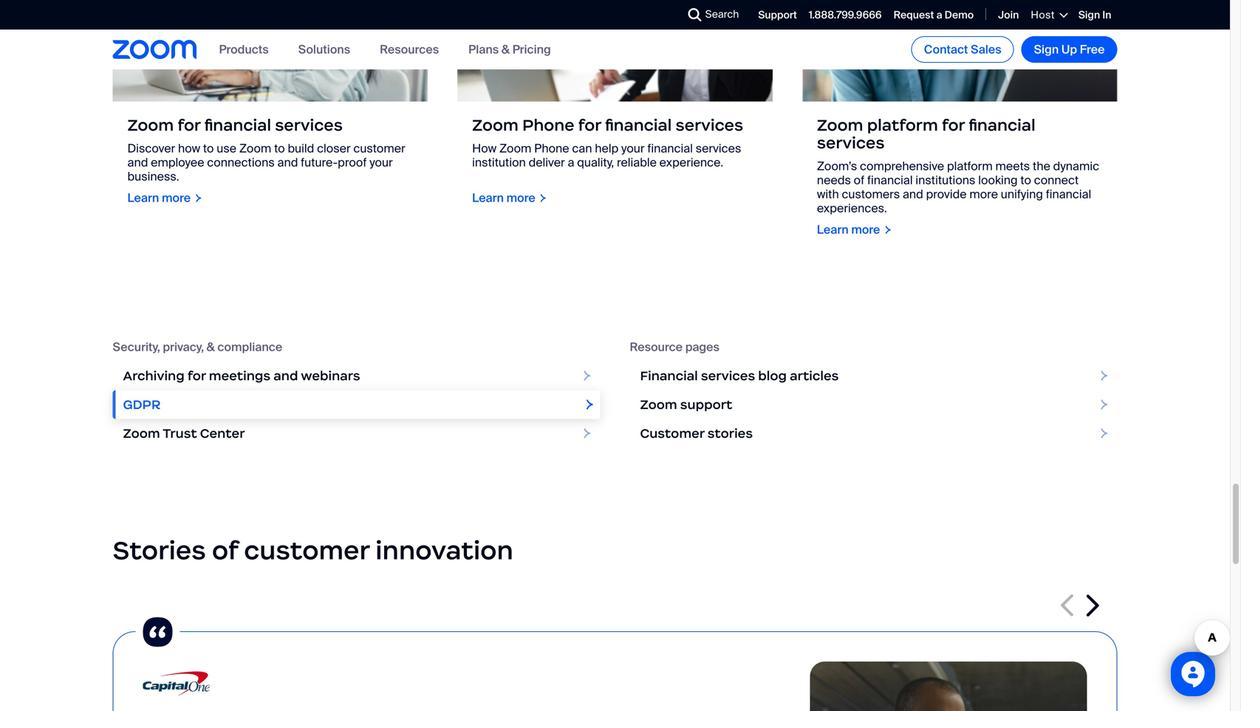 Task type: describe. For each thing, give the bounding box(es) containing it.
host button
[[1031, 8, 1067, 22]]

1 vertical spatial customer
[[244, 535, 370, 567]]

search image
[[688, 8, 702, 21]]

pages
[[685, 340, 720, 355]]

financial inside 'zoom for financial services discover how to use zoom to build closer customer and employee connections and future-proof your business. learn more'
[[204, 115, 271, 135]]

institutions
[[916, 172, 976, 188]]

contact sales link
[[912, 36, 1014, 63]]

zoom trust center link
[[113, 419, 600, 448]]

unifying
[[1001, 187, 1043, 202]]

resource pages
[[630, 340, 720, 355]]

comprehensive
[[860, 158, 944, 174]]

sign for sign up free
[[1034, 42, 1059, 57]]

security,
[[113, 340, 160, 355]]

support
[[758, 8, 797, 22]]

zoom platform for financial services zoom's comprehensive platform meets the dynamic needs of financial institutions looking to connect with customers and provide more unifying financial experiences. learn more
[[817, 115, 1099, 237]]

how
[[472, 141, 497, 156]]

of inside zoom platform for financial services zoom's comprehensive platform meets the dynamic needs of financial institutions looking to connect with customers and provide more unifying financial experiences. learn more
[[854, 172, 865, 188]]

request a demo link
[[894, 8, 974, 22]]

0 vertical spatial &
[[502, 42, 510, 57]]

1 horizontal spatial platform
[[947, 158, 993, 174]]

needs
[[817, 172, 851, 188]]

zoom phone for financial services
[[472, 115, 743, 135]]

financial up experiences.
[[867, 172, 913, 188]]

privacy,
[[163, 340, 204, 355]]

0 horizontal spatial to
[[203, 141, 214, 156]]

search
[[705, 7, 739, 21]]

security, privacy, & compliance
[[113, 340, 282, 355]]

1 horizontal spatial to
[[274, 141, 285, 156]]

a inside how zoom phone can help your financial services institution deliver a quality, reliable experience.
[[568, 155, 574, 170]]

testimonial icon image
[[136, 610, 180, 655]]

resources
[[380, 42, 439, 57]]

financial down dynamic
[[1046, 187, 1092, 202]]

next slide image
[[1086, 595, 1099, 617]]

your inside how zoom phone can help your financial services institution deliver a quality, reliable experience.
[[621, 141, 645, 156]]

innovation
[[376, 535, 513, 567]]

capital one logo image
[[143, 662, 209, 706]]

products
[[219, 42, 269, 57]]

customer inside 'zoom for financial services discover how to use zoom to build closer customer and employee connections and future-proof your business. learn more'
[[353, 141, 405, 156]]

zoom for zoom platform for financial services zoom's comprehensive platform meets the dynamic needs of financial institutions looking to connect with customers and provide more unifying financial experiences. learn more
[[817, 115, 863, 135]]

plans
[[469, 42, 499, 57]]

quality,
[[577, 155, 614, 170]]

woman on the phone image
[[457, 0, 773, 102]]

support
[[680, 397, 733, 413]]

customer
[[640, 426, 705, 442]]

0 vertical spatial phone
[[522, 115, 575, 135]]

zoom support link
[[630, 391, 1118, 419]]

phone inside how zoom phone can help your financial services institution deliver a quality, reliable experience.
[[534, 141, 569, 156]]

and inside zoom platform for financial services zoom's comprehensive platform meets the dynamic needs of financial institutions looking to connect with customers and provide more unifying financial experiences. learn more
[[903, 187, 923, 202]]

in
[[1103, 8, 1112, 22]]

meets
[[996, 158, 1030, 174]]

experiences.
[[817, 201, 887, 216]]

deliver
[[529, 155, 565, 170]]

articles
[[790, 368, 839, 384]]

0 horizontal spatial &
[[207, 340, 215, 355]]

gdpr link
[[113, 391, 600, 419]]

join
[[998, 8, 1019, 22]]

plans & pricing
[[469, 42, 551, 57]]

meetings
[[209, 368, 271, 384]]

your inside 'zoom for financial services discover how to use zoom to build closer customer and employee connections and future-proof your business. learn more'
[[370, 155, 393, 170]]

zoom support
[[640, 397, 733, 413]]

sales
[[971, 42, 1002, 57]]

looking
[[978, 172, 1018, 188]]

request
[[894, 8, 934, 22]]

financial services blog articles link
[[630, 362, 1118, 391]]

and inside "link"
[[274, 368, 298, 384]]

zoom for zoom phone for financial services
[[472, 115, 519, 135]]

free
[[1080, 42, 1105, 57]]

zoom logo image
[[113, 40, 197, 59]]

blog
[[758, 368, 787, 384]]

zoom's
[[817, 158, 857, 174]]

more inside 'zoom for financial services discover how to use zoom to build closer customer and employee connections and future-proof your business. learn more'
[[162, 190, 191, 206]]

more down institution
[[507, 190, 535, 206]]

services inside how zoom phone can help your financial services institution deliver a quality, reliable experience.
[[696, 141, 741, 156]]

request a demo
[[894, 8, 974, 22]]

woman at the computer image
[[113, 0, 428, 102]]

archiving
[[123, 368, 185, 384]]

contact
[[924, 42, 968, 57]]

services inside 'zoom for financial services discover how to use zoom to build closer customer and employee connections and future-proof your business. learn more'
[[275, 115, 343, 135]]

0 vertical spatial a
[[937, 8, 943, 22]]

institution
[[472, 155, 526, 170]]

the
[[1033, 158, 1051, 174]]

customer stories
[[640, 426, 753, 442]]

more right provide
[[970, 187, 998, 202]]

for up can
[[578, 115, 601, 135]]

zoom right use in the left of the page
[[239, 141, 271, 156]]

provide
[[926, 187, 967, 202]]

host
[[1031, 8, 1055, 22]]

financial
[[640, 368, 698, 384]]

learn more
[[472, 190, 535, 206]]

resources button
[[380, 42, 439, 57]]

sign for sign in
[[1079, 8, 1100, 22]]

demo
[[945, 8, 974, 22]]

build
[[288, 141, 314, 156]]

connect
[[1034, 172, 1079, 188]]

experience.
[[660, 155, 723, 170]]

plans & pricing link
[[469, 42, 551, 57]]

financial inside how zoom phone can help your financial services institution deliver a quality, reliable experience.
[[648, 141, 693, 156]]

to inside zoom platform for financial services zoom's comprehensive platform meets the dynamic needs of financial institutions looking to connect with customers and provide more unifying financial experiences. learn more
[[1021, 172, 1031, 188]]

1.888.799.9666 link
[[809, 8, 882, 22]]

closer
[[317, 141, 351, 156]]

compliance
[[218, 340, 282, 355]]



Task type: vqa. For each thing, say whether or not it's contained in the screenshot.
right 'Manage'
no



Task type: locate. For each thing, give the bounding box(es) containing it.
& right privacy,
[[207, 340, 215, 355]]

zoom for financial services discover how to use zoom to build closer customer and employee connections and future-proof your business. learn more
[[127, 115, 405, 206]]

to left the the
[[1021, 172, 1031, 188]]

0 horizontal spatial sign
[[1034, 42, 1059, 57]]

1 vertical spatial of
[[212, 535, 238, 567]]

help
[[595, 141, 619, 156]]

sign left the 'in'
[[1079, 8, 1100, 22]]

services inside financial services blog articles 'link'
[[701, 368, 755, 384]]

zoom inside zoom platform for financial services zoom's comprehensive platform meets the dynamic needs of financial institutions looking to connect with customers and provide more unifying financial experiences. learn more
[[817, 115, 863, 135]]

financial services blog articles
[[640, 368, 839, 384]]

1 horizontal spatial learn
[[472, 190, 504, 206]]

0 horizontal spatial of
[[212, 535, 238, 567]]

your right the help
[[621, 141, 645, 156]]

your
[[621, 141, 645, 156], [370, 155, 393, 170]]

a
[[937, 8, 943, 22], [568, 155, 574, 170]]

zoom trust center
[[123, 426, 245, 442]]

2 horizontal spatial to
[[1021, 172, 1031, 188]]

phone left can
[[534, 141, 569, 156]]

a right deliver
[[568, 155, 574, 170]]

stories
[[708, 426, 753, 442]]

sign left up
[[1034, 42, 1059, 57]]

how
[[178, 141, 200, 156]]

stories
[[113, 535, 206, 567]]

dynamic
[[1053, 158, 1099, 174]]

zoom
[[127, 115, 174, 135], [472, 115, 519, 135], [817, 115, 863, 135], [239, 141, 271, 156], [499, 141, 532, 156], [640, 397, 677, 413], [123, 426, 160, 442]]

gdpr
[[123, 397, 161, 413]]

how zoom phone can help your financial services institution deliver a quality, reliable experience.
[[472, 141, 741, 170]]

up
[[1062, 42, 1077, 57]]

archiving for meetings and webinars
[[123, 368, 360, 384]]

sign
[[1079, 8, 1100, 22], [1034, 42, 1059, 57]]

customer
[[353, 141, 405, 156], [244, 535, 370, 567]]

webinars
[[301, 368, 360, 384]]

to left build
[[274, 141, 285, 156]]

to left use in the left of the page
[[203, 141, 214, 156]]

1 horizontal spatial &
[[502, 42, 510, 57]]

0 vertical spatial of
[[854, 172, 865, 188]]

future-
[[301, 155, 338, 170]]

zoom for zoom trust center
[[123, 426, 160, 442]]

platform up comprehensive
[[867, 115, 938, 135]]

learn inside zoom platform for financial services zoom's comprehensive platform meets the dynamic needs of financial institutions looking to connect with customers and provide more unifying financial experiences. learn more
[[817, 222, 849, 237]]

products button
[[219, 42, 269, 57]]

to
[[203, 141, 214, 156], [274, 141, 285, 156], [1021, 172, 1031, 188]]

testimonialcarouselitemblockproxy-0 element
[[113, 610, 1118, 712]]

join link
[[998, 8, 1019, 22]]

for up institutions
[[942, 115, 965, 135]]

a left demo
[[937, 8, 943, 22]]

1 vertical spatial &
[[207, 340, 215, 355]]

support link
[[758, 8, 797, 22]]

0 vertical spatial platform
[[867, 115, 938, 135]]

for
[[178, 115, 201, 135], [578, 115, 601, 135], [942, 115, 965, 135], [188, 368, 206, 384]]

1 vertical spatial platform
[[947, 158, 993, 174]]

center
[[200, 426, 245, 442]]

financial up reliable
[[605, 115, 672, 135]]

solutions button
[[298, 42, 350, 57]]

of right stories at the bottom left of the page
[[212, 535, 238, 567]]

zoom inside how zoom phone can help your financial services institution deliver a quality, reliable experience.
[[499, 141, 532, 156]]

solutions
[[298, 42, 350, 57]]

can
[[572, 141, 592, 156]]

zoom down financial
[[640, 397, 677, 413]]

sign in link
[[1079, 8, 1112, 22]]

zoom right how
[[499, 141, 532, 156]]

and left webinars
[[274, 368, 298, 384]]

more down business.
[[162, 190, 191, 206]]

1 horizontal spatial sign
[[1079, 8, 1100, 22]]

learn inside 'zoom for financial services discover how to use zoom to build closer customer and employee connections and future-proof your business. learn more'
[[127, 190, 159, 206]]

customers
[[842, 187, 900, 202]]

zoom up how
[[472, 115, 519, 135]]

of
[[854, 172, 865, 188], [212, 535, 238, 567]]

zoom for zoom for financial services discover how to use zoom to build closer customer and employee connections and future-proof your business. learn more
[[127, 115, 174, 135]]

for up how
[[178, 115, 201, 135]]

1 vertical spatial a
[[568, 155, 574, 170]]

more down experiences.
[[851, 222, 880, 237]]

zoom up zoom's
[[817, 115, 863, 135]]

zoom for zoom support
[[640, 397, 677, 413]]

learn
[[127, 190, 159, 206], [472, 190, 504, 206], [817, 222, 849, 237]]

proof
[[338, 155, 367, 170]]

learn down experiences.
[[817, 222, 849, 237]]

for inside zoom platform for financial services zoom's comprehensive platform meets the dynamic needs of financial institutions looking to connect with customers and provide more unifying financial experiences. learn more
[[942, 115, 965, 135]]

1 horizontal spatial your
[[621, 141, 645, 156]]

0 horizontal spatial platform
[[867, 115, 938, 135]]

with
[[817, 187, 839, 202]]

services
[[275, 115, 343, 135], [676, 115, 743, 135], [817, 133, 885, 153], [696, 141, 741, 156], [701, 368, 755, 384]]

reliable
[[617, 155, 657, 170]]

0 horizontal spatial a
[[568, 155, 574, 170]]

connections
[[207, 155, 275, 170]]

1 vertical spatial phone
[[534, 141, 569, 156]]

1 vertical spatial sign
[[1034, 42, 1059, 57]]

sign up free
[[1034, 42, 1105, 57]]

employee
[[151, 155, 204, 170]]

1.888.799.9666
[[809, 8, 882, 22]]

sign in
[[1079, 8, 1112, 22]]

learn down institution
[[472, 190, 504, 206]]

2 horizontal spatial learn
[[817, 222, 849, 237]]

financial right the help
[[648, 141, 693, 156]]

sign up free link
[[1022, 36, 1118, 63]]

learn down business.
[[127, 190, 159, 206]]

phone
[[522, 115, 575, 135], [534, 141, 569, 156]]

zoom down gdpr at the left bottom
[[123, 426, 160, 442]]

and
[[127, 155, 148, 170], [277, 155, 298, 170], [903, 187, 923, 202], [274, 368, 298, 384]]

0 vertical spatial customer
[[353, 141, 405, 156]]

zoom up 'discover'
[[127, 115, 174, 135]]

financial up use in the left of the page
[[204, 115, 271, 135]]

search image
[[688, 8, 702, 21]]

resource
[[630, 340, 683, 355]]

1 horizontal spatial of
[[854, 172, 865, 188]]

your right proof
[[370, 155, 393, 170]]

financial
[[204, 115, 271, 135], [605, 115, 672, 135], [969, 115, 1036, 135], [648, 141, 693, 156], [867, 172, 913, 188], [1046, 187, 1092, 202]]

platform
[[867, 115, 938, 135], [947, 158, 993, 174]]

stories of customer innovation
[[113, 535, 513, 567]]

services inside zoom platform for financial services zoom's comprehensive platform meets the dynamic needs of financial institutions looking to connect with customers and provide more unifying financial experiences. learn more
[[817, 133, 885, 153]]

0 vertical spatial sign
[[1079, 8, 1100, 22]]

and left future-
[[277, 155, 298, 170]]

for inside 'zoom for financial services discover how to use zoom to build closer customer and employee connections and future-proof your business. learn more'
[[178, 115, 201, 135]]

of right 'needs'
[[854, 172, 865, 188]]

and down comprehensive
[[903, 187, 923, 202]]

financial up meets
[[969, 115, 1036, 135]]

0 horizontal spatial your
[[370, 155, 393, 170]]

discover
[[127, 141, 175, 156]]

use
[[217, 141, 236, 156]]

pricing
[[513, 42, 551, 57]]

1 horizontal spatial a
[[937, 8, 943, 22]]

woman on the computer image
[[802, 0, 1118, 102]]

0 horizontal spatial learn
[[127, 190, 159, 206]]

contact sales
[[924, 42, 1002, 57]]

archiving for meetings and webinars link
[[113, 362, 600, 391]]

& right plans
[[502, 42, 510, 57]]

and left employee
[[127, 155, 148, 170]]

&
[[502, 42, 510, 57], [207, 340, 215, 355]]

phone up deliver
[[522, 115, 575, 135]]

for inside "link"
[[188, 368, 206, 384]]

business.
[[127, 169, 179, 184]]

platform up provide
[[947, 158, 993, 174]]

customer stories link
[[630, 419, 1118, 448]]

trust
[[163, 426, 197, 442]]

for down security, privacy, & compliance
[[188, 368, 206, 384]]



